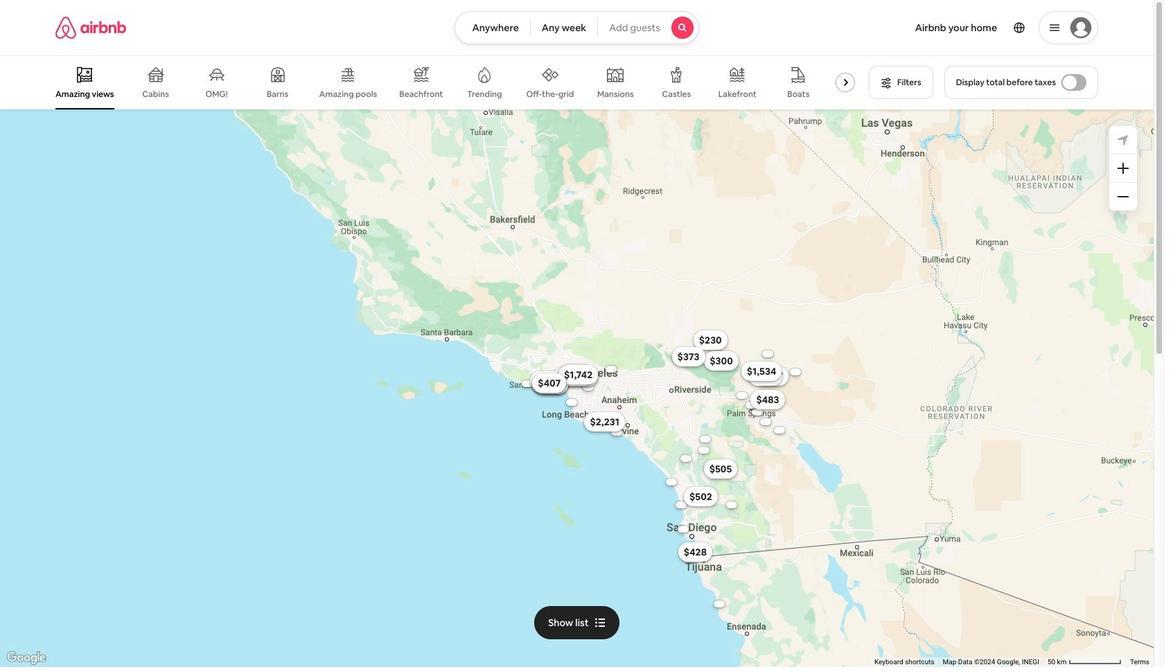 Task type: vqa. For each thing, say whether or not it's contained in the screenshot.
"Google map
Showing 65 stays." region
yes



Task type: describe. For each thing, give the bounding box(es) containing it.
zoom in image
[[1118, 163, 1129, 174]]

profile element
[[716, 0, 1098, 55]]

google map
showing 65 stays. region
[[0, 109, 1154, 667]]



Task type: locate. For each thing, give the bounding box(es) containing it.
group
[[55, 55, 885, 109]]

google image
[[3, 649, 49, 667]]

zoom out image
[[1118, 191, 1129, 202]]

None search field
[[455, 11, 699, 44]]



